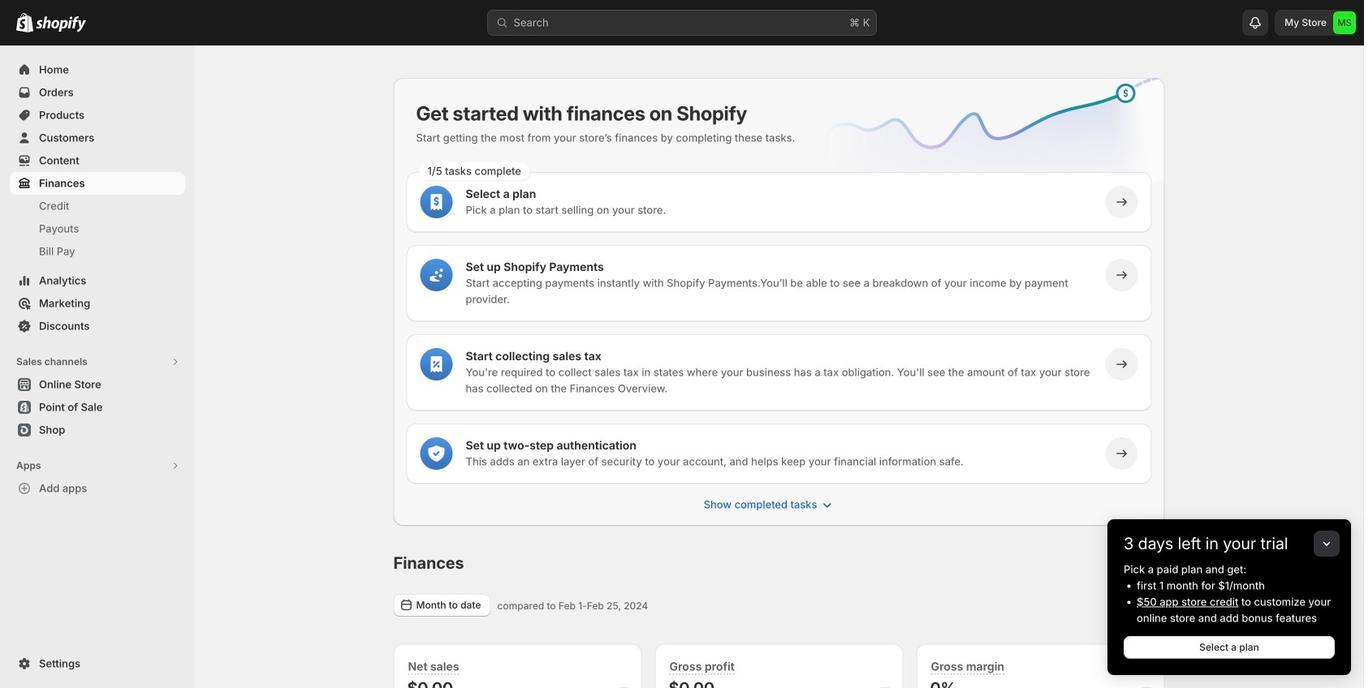 Task type: describe. For each thing, give the bounding box(es) containing it.
start collecting sales tax image
[[428, 356, 445, 373]]

line chart image
[[796, 75, 1168, 208]]

my store image
[[1333, 11, 1356, 34]]

shopify image
[[36, 16, 86, 32]]



Task type: locate. For each thing, give the bounding box(es) containing it.
set up shopify payments image
[[428, 267, 445, 283]]

shopify image
[[16, 13, 33, 32]]

set up two-step authentication image
[[428, 446, 445, 462]]

select a plan image
[[428, 194, 445, 210]]



Task type: vqa. For each thing, say whether or not it's contained in the screenshot.
SEARCH COLLECTIONS text box
no



